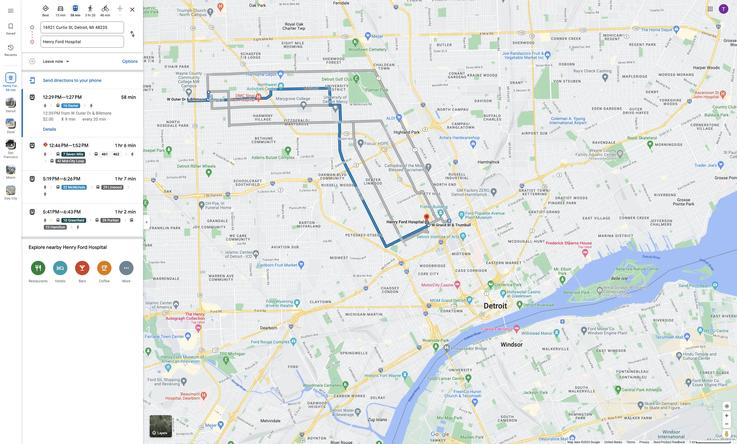 Task type: describe. For each thing, give the bounding box(es) containing it.
linwood
[[108, 185, 122, 190]]

hospital inside henry ford hospital
[[5, 88, 17, 92]]

more
[[122, 279, 131, 283]]

1 for 1 hr 7 min
[[115, 176, 117, 182]]

walk image for 5:19 pm — 6:26 pm
[[43, 185, 47, 190]]

, then image up 23 hamilton
[[49, 218, 54, 223]]

2 for doral
[[11, 122, 13, 126]]

2 inside directions main content
[[124, 209, 127, 215]]

1 for 1 hr 2 min
[[115, 209, 117, 215]]

data
[[574, 441, 580, 444]]

transit image for 58 min
[[29, 93, 36, 102]]

Best radio
[[39, 2, 52, 18]]

42
[[57, 159, 61, 163]]

miami button
[[0, 162, 21, 181]]

bus image for 39 puritan
[[95, 218, 99, 223]]

15
[[56, 13, 59, 17]]

, then image right mile
[[88, 152, 92, 156]]

48 min
[[100, 13, 110, 17]]

bus image for 29 linwood
[[96, 185, 100, 190]]

hr for 7
[[118, 176, 123, 182]]

mid-
[[62, 159, 69, 163]]

, then image down 12:46 pm
[[49, 152, 54, 156]]

cycling image
[[102, 5, 109, 12]]

send for send product feedback
[[654, 441, 660, 444]]

4
[[11, 143, 13, 147]]

terms
[[627, 441, 635, 444]]

united
[[605, 441, 613, 444]]

bus image for 32 mcnichols
[[56, 185, 60, 190]]

san francisco
[[4, 151, 18, 159]]

©2023
[[581, 441, 590, 444]]

hospital inside directions main content
[[89, 245, 107, 251]]

1 for 1 hr 6 min
[[115, 143, 117, 149]]

walk image for 5:41 pm — 6:43 pm
[[43, 218, 47, 223]]

list inside google maps element
[[21, 21, 143, 48]]

min inside radio
[[60, 13, 66, 17]]

daly city button
[[0, 183, 21, 202]]

20 inside directions main content
[[93, 117, 98, 122]]

explore nearby henry ford hospital
[[29, 245, 107, 251]]

hr for 6
[[118, 143, 123, 149]]

show your location image
[[724, 404, 730, 409]]

daly city
[[4, 197, 17, 201]]

5:19 pm
[[43, 176, 59, 182]]

send product feedback button
[[654, 441, 685, 445]]

map data ©2023 google
[[568, 441, 600, 444]]

5:41 pm — 6:43 pm
[[43, 209, 81, 215]]

terms button
[[627, 441, 635, 445]]

leave now
[[43, 59, 63, 64]]

francisco
[[4, 155, 18, 159]]

w
[[71, 111, 75, 116]]

Destination Henry Ford Hospital field
[[43, 38, 122, 45]]

city inside button
[[11, 197, 17, 201]]

 left alert tooltip at the left top of page
[[29, 142, 36, 150]]

bus image for 10 greenfield
[[56, 218, 60, 223]]

recents button
[[0, 42, 21, 58]]

 list
[[0, 0, 21, 445]]

loop
[[76, 159, 84, 163]]

send for send directions to your phone
[[43, 78, 53, 83]]

, then image left 29 on the top left of the page
[[89, 185, 94, 190]]

send directions to your phone
[[43, 78, 101, 83]]

reverse starting point and destination image
[[129, 30, 136, 38]]

saved
[[6, 31, 15, 35]]

7 seven mile
[[63, 152, 83, 156]]

6:43 pm
[[64, 209, 81, 215]]

, then image up outer
[[83, 103, 87, 108]]

min inside radio
[[75, 13, 80, 17]]

mi
[[692, 441, 695, 444]]

12:35 pm from w outer dr & biltmore $2.00
[[43, 111, 111, 122]]

restaurants button
[[27, 257, 49, 287]]

bus image for 42 mid-city loop
[[50, 159, 54, 163]]

bars button
[[71, 257, 93, 287]]

min inside option
[[105, 13, 110, 17]]

2 horizontal spatial walk image
[[130, 152, 135, 156]]

10
[[63, 219, 67, 223]]

product
[[661, 441, 672, 444]]

options button
[[119, 56, 141, 67]]

12:29 pm — 1:27 pm
[[43, 95, 82, 100]]

every
[[83, 117, 92, 122]]

send directions to your phone button
[[40, 75, 104, 86]]

, then image down '5:19 pm'
[[49, 185, 54, 190]]

layers
[[158, 432, 167, 436]]

32
[[63, 185, 67, 190]]

2 places element for doral
[[6, 122, 13, 127]]

zoom in image
[[725, 414, 729, 418]]

directions
[[54, 78, 73, 83]]

bars
[[79, 279, 86, 283]]

1 for 1 mi
[[690, 441, 691, 444]]

58 min inside radio
[[70, 13, 80, 17]]

greenfield
[[68, 219, 84, 223]]

, then image up 12:35 pm
[[49, 103, 54, 108]]

driving image
[[57, 5, 64, 12]]

details
[[43, 127, 56, 132]]

mcnichols
[[68, 185, 85, 190]]

your
[[79, 78, 88, 83]]

58 min inside  list
[[6, 88, 16, 92]]

outer
[[76, 111, 86, 116]]

15 min radio
[[54, 2, 67, 18]]

google maps element
[[0, 0, 737, 445]]

16 dexter
[[63, 104, 78, 108]]

from
[[61, 111, 70, 116]]

privacy button
[[640, 441, 649, 445]]

close directions image
[[129, 6, 136, 13]]

saved button
[[0, 20, 21, 37]]

henry inside henry ford hospital
[[3, 84, 11, 88]]

3
[[85, 13, 87, 17]]

15 min
[[56, 13, 66, 17]]

3 hr 20 radio
[[84, 2, 97, 18]]

dr
[[87, 111, 91, 116]]

dexter
[[68, 104, 78, 108]]

6:26 pm
[[64, 176, 80, 182]]

1 list item from the top
[[21, 21, 143, 41]]

ford inside henry ford hospital
[[12, 84, 19, 88]]

united states button
[[605, 441, 622, 445]]

miami
[[6, 176, 15, 180]]

none field destination henry ford hospital
[[43, 36, 122, 48]]

phone
[[89, 78, 101, 83]]

, then image down 1 hr 6 min
[[124, 152, 128, 156]]

privacy
[[640, 441, 649, 444]]

1:52 pm
[[72, 143, 88, 149]]

58 inside directions main content
[[121, 95, 127, 100]]

states
[[614, 441, 622, 444]]

20 inside option
[[92, 13, 95, 17]]



Task type: locate. For each thing, give the bounding box(es) containing it.
2 vertical spatial 58 min
[[121, 95, 136, 100]]

google
[[591, 441, 600, 444]]

0 horizontal spatial 58
[[6, 88, 9, 92]]

20
[[92, 13, 95, 17], [93, 117, 98, 122]]

transit image for 5:41 pm
[[29, 208, 36, 216]]

1 none field from the top
[[43, 21, 122, 33]]

bus image left '39'
[[95, 218, 99, 223]]

hospital up detroit
[[5, 88, 17, 92]]

bus image left 42
[[50, 159, 54, 163]]

0 vertical spatial none field
[[43, 21, 122, 33]]

bus image for 16 dexter
[[56, 103, 60, 108]]

seven
[[66, 152, 76, 156]]

walk image
[[43, 103, 47, 108], [43, 185, 47, 190], [43, 192, 47, 196], [43, 218, 47, 223], [76, 225, 80, 230]]

zoom out image
[[725, 422, 729, 427]]

 left 5:41 pm
[[29, 208, 36, 216]]

leave
[[43, 59, 54, 64]]

san
[[8, 151, 14, 155]]

12:46 pm — 1:52 pm
[[49, 143, 88, 149]]

city
[[69, 159, 75, 163], [11, 197, 17, 201]]

— up 16
[[62, 95, 66, 100]]

walk image for 12:29 pm — 1:27 pm
[[43, 103, 47, 108]]

transit image right 'driving' image in the top left of the page
[[72, 5, 79, 12]]

transit image left 12:29 pm
[[29, 93, 36, 102]]

min inside  list
[[10, 88, 16, 92]]

details button
[[40, 124, 59, 135]]

1 vertical spatial 2
[[11, 122, 13, 126]]

henry right the nearby
[[63, 245, 76, 251]]

39 puritan
[[102, 219, 119, 223]]

, then image down "10 greenfield"
[[69, 225, 74, 230]]

coffee button
[[93, 257, 115, 287]]

hotels
[[55, 279, 65, 283]]

 for 5:19 pm
[[29, 175, 36, 183]]

0 horizontal spatial walking image
[[61, 117, 65, 121]]

more button
[[115, 257, 137, 287]]

send left directions
[[43, 78, 53, 83]]

ford up detroit
[[12, 84, 19, 88]]

city inside directions main content
[[69, 159, 75, 163]]

$2.00
[[43, 117, 53, 122]]

1 vertical spatial 58 min
[[6, 88, 16, 92]]

— up 32
[[59, 176, 64, 182]]

walking image inside directions main content
[[61, 117, 65, 121]]

walk image up &
[[89, 103, 94, 108]]

1 up 'linwood'
[[115, 176, 117, 182]]

hotels button
[[49, 257, 71, 287]]

ford inside directions main content
[[77, 245, 87, 251]]

daly
[[4, 197, 11, 201]]

send left product
[[654, 441, 660, 444]]

0 vertical spatial 2 places element
[[6, 101, 13, 106]]

20 down &
[[93, 117, 98, 122]]

send product feedback
[[654, 441, 685, 444]]

1 2 places element from the top
[[6, 101, 13, 106]]

1
[[115, 143, 117, 149], [115, 176, 117, 182], [115, 209, 117, 215], [690, 441, 691, 444]]

1 horizontal spatial walk image
[[89, 103, 94, 108]]

leave now button
[[41, 58, 72, 66]]

Starting point 16921 Curtis St, Detroit, MI 48235 field
[[43, 24, 122, 31]]

1 up 462 at the left
[[115, 143, 117, 149]]

1 vertical spatial hospital
[[89, 245, 107, 251]]

none field down starting point 16921 curtis st, detroit, mi 48235 field
[[43, 36, 122, 48]]

recents
[[5, 53, 17, 57]]

, then image left 42
[[43, 159, 48, 163]]

— for 5:41 pm
[[59, 209, 64, 215]]

1 horizontal spatial ford
[[77, 245, 87, 251]]

23
[[46, 225, 50, 230]]

1 horizontal spatial city
[[69, 159, 75, 163]]

0 vertical spatial walking image
[[87, 5, 94, 12]]

hr inside 3 hr 20 option
[[88, 13, 91, 17]]

2 horizontal spatial 58
[[121, 95, 127, 100]]

united states
[[605, 441, 622, 444]]

google account: tyler black  
(blacklashes1000@gmail.com) image
[[719, 4, 729, 14]]

transit image
[[72, 5, 79, 12], [29, 93, 36, 102], [29, 142, 36, 150]]

hamilton
[[51, 225, 65, 230]]

None radio
[[114, 2, 126, 15]]

1 hr 6 min
[[115, 143, 136, 149]]

bus image left 32
[[56, 185, 60, 190]]

bus image up 42
[[56, 152, 60, 156]]

0 vertical spatial 2
[[11, 101, 13, 106]]

0 vertical spatial send
[[43, 78, 53, 83]]

0 vertical spatial henry
[[3, 84, 11, 88]]

 inside  list
[[8, 75, 13, 81]]

 left 12:29 pm
[[29, 93, 36, 102]]

send inside directions main content
[[43, 78, 53, 83]]

1:27 pm
[[66, 95, 82, 100]]

hr right '3' on the left top of the page
[[88, 13, 91, 17]]

0 horizontal spatial city
[[11, 197, 17, 201]]

ford up bars button
[[77, 245, 87, 251]]

42 mid-city loop
[[57, 159, 84, 163]]

0 horizontal spatial ford
[[12, 84, 19, 88]]

walking image up the 3 hr 20 in the top of the page
[[87, 5, 94, 12]]

best travel modes image
[[42, 5, 49, 12]]

—
[[62, 95, 66, 100], [68, 143, 72, 149], [59, 176, 64, 182], [59, 209, 64, 215]]

, then image left '39'
[[89, 218, 93, 223]]

feedback
[[672, 441, 685, 444]]

restaurants
[[29, 279, 48, 283]]

2 transit image from the top
[[29, 208, 36, 216]]

bus image
[[56, 103, 60, 108], [56, 152, 60, 156], [50, 159, 54, 163], [95, 218, 99, 223], [129, 218, 134, 223]]

4 places element
[[6, 143, 13, 148]]

puritan
[[107, 219, 119, 223]]

1 horizontal spatial walking image
[[87, 5, 94, 12]]

hr for 2
[[118, 209, 123, 215]]

walking image
[[87, 5, 94, 12], [61, 117, 65, 121]]

0 vertical spatial ford
[[12, 84, 19, 88]]

, then image down 1 hr 2 min
[[123, 218, 127, 223]]

1 vertical spatial ford
[[77, 245, 87, 251]]

list item down '3' on the left top of the page
[[21, 21, 143, 41]]

5:41 pm
[[43, 209, 59, 215]]

map
[[568, 441, 574, 444]]

58 min radio
[[69, 2, 82, 18]]

send inside footer
[[654, 441, 660, 444]]

12:46 pm
[[49, 143, 68, 149]]

 for 12:29 pm
[[29, 93, 36, 102]]

none field down '3' on the left top of the page
[[43, 21, 122, 33]]

7
[[63, 152, 65, 156], [124, 176, 127, 182]]

henry up detroit
[[3, 84, 11, 88]]

9
[[65, 117, 68, 122]]

transit image
[[29, 175, 36, 183], [29, 208, 36, 216]]

12:35 pm
[[43, 111, 60, 116]]

list
[[21, 21, 143, 48]]

alert tooltip
[[43, 142, 48, 147]]

— up 10
[[59, 209, 64, 215]]

2 for detroit
[[11, 101, 13, 106]]

nearby
[[46, 245, 62, 251]]

1 horizontal spatial 58 min
[[70, 13, 80, 17]]

walk image down 1 hr 6 min
[[130, 152, 135, 156]]

0 vertical spatial 7
[[63, 152, 65, 156]]

1 vertical spatial walking image
[[61, 117, 65, 121]]

2 places element up detroit
[[6, 101, 13, 106]]

— for 12:46 pm
[[68, 143, 72, 149]]


[[8, 75, 13, 81], [29, 93, 36, 102], [29, 142, 36, 150], [29, 175, 36, 183], [29, 208, 36, 216]]

leave now option
[[43, 58, 64, 64]]

1 vertical spatial send
[[654, 441, 660, 444]]

1 horizontal spatial hospital
[[89, 245, 107, 251]]

2 horizontal spatial 58 min
[[121, 95, 136, 100]]

0 vertical spatial 20
[[92, 13, 95, 17]]

0 horizontal spatial walk image
[[43, 152, 47, 156]]

1 vertical spatial 2 places element
[[6, 122, 13, 127]]

2 places element
[[6, 101, 13, 106], [6, 122, 13, 127]]

, then image down 1 hr 7 min
[[126, 185, 131, 190]]

hospital up coffee button
[[89, 245, 107, 251]]

2 places element up the doral
[[6, 122, 13, 127]]

bus image for 7 seven mile
[[56, 152, 60, 156]]

2 vertical spatial transit image
[[29, 142, 36, 150]]

2 vertical spatial 58
[[121, 95, 127, 100]]

ford
[[12, 84, 19, 88], [77, 245, 87, 251]]

1 vertical spatial 58
[[6, 88, 9, 92]]

transit image left 5:41 pm
[[29, 208, 36, 216]]

list item
[[21, 21, 143, 41], [21, 36, 143, 48]]

0 vertical spatial 58 min
[[70, 13, 80, 17]]

58
[[70, 13, 74, 17], [6, 88, 9, 92], [121, 95, 127, 100]]

transit image for 5:19 pm
[[29, 175, 36, 183]]

1 horizontal spatial henry
[[63, 245, 76, 251]]

9 min
[[65, 117, 76, 122]]

1 horizontal spatial send
[[654, 441, 660, 444]]

, then image
[[83, 103, 87, 108], [88, 152, 92, 156], [43, 159, 48, 163], [126, 185, 131, 190], [49, 218, 54, 223], [123, 218, 127, 223]]

city down the 7 seven mile
[[69, 159, 75, 163]]

footer containing map data ©2023 google
[[568, 441, 690, 445]]

1 up "puritan"
[[115, 209, 117, 215]]

hr for 20
[[88, 13, 91, 17]]

bus image down 1 hr 2 min
[[129, 218, 134, 223]]

hr left 6
[[118, 143, 123, 149]]

1 vertical spatial 20
[[93, 117, 98, 122]]

hr up 'linwood'
[[118, 176, 123, 182]]

3 hr 20
[[85, 13, 95, 17]]

doral
[[7, 130, 15, 134]]

footer inside google maps element
[[568, 441, 690, 445]]

58 min
[[70, 13, 80, 17], [6, 88, 16, 92], [121, 95, 136, 100]]

bus image
[[94, 152, 98, 156], [56, 185, 60, 190], [96, 185, 100, 190], [56, 218, 60, 223]]

 left '5:19 pm'
[[29, 175, 36, 183]]

29
[[103, 185, 107, 190]]

1 mi button
[[690, 441, 731, 444]]

2
[[11, 101, 13, 106], [11, 122, 13, 126], [124, 209, 127, 215]]

1 vertical spatial transit image
[[29, 208, 36, 216]]

1 vertical spatial none field
[[43, 36, 122, 48]]

— for 12:29 pm
[[62, 95, 66, 100]]

462
[[113, 152, 119, 156]]

coffee
[[99, 279, 110, 283]]

transit image left alert tooltip at the left top of page
[[29, 142, 36, 150]]

list item down starting point 16921 curtis st, detroit, mi 48235 field
[[21, 36, 143, 48]]

0 vertical spatial city
[[69, 159, 75, 163]]

bus image left 29 on the top left of the page
[[96, 185, 100, 190]]

0 horizontal spatial send
[[43, 78, 53, 83]]

None field
[[43, 21, 122, 33], [43, 36, 122, 48]]

2 2 places element from the top
[[6, 122, 13, 127]]

walk image down alert tooltip at the left top of page
[[43, 152, 47, 156]]

0 horizontal spatial henry
[[3, 84, 11, 88]]

0 vertical spatial 58
[[70, 13, 74, 17]]

henry ford hospital
[[3, 84, 19, 92]]

options
[[122, 59, 138, 64]]

58 inside radio
[[70, 13, 74, 17]]

1 vertical spatial 7
[[124, 176, 127, 182]]

hr up "puritan"
[[118, 209, 123, 215]]

menu image
[[7, 7, 14, 14]]

none field starting point 16921 curtis st, detroit, mi 48235
[[43, 21, 122, 33]]

0 horizontal spatial 7
[[63, 152, 65, 156]]

1 left mi
[[690, 441, 691, 444]]

2 places element for detroit
[[6, 101, 13, 106]]

48 min radio
[[99, 2, 111, 18]]

now
[[55, 59, 63, 64]]

hr
[[88, 13, 91, 17], [118, 143, 123, 149], [118, 176, 123, 182], [118, 209, 123, 215]]

0 vertical spatial hospital
[[5, 88, 17, 92]]

— for 5:19 pm
[[59, 176, 64, 182]]

1 vertical spatial city
[[11, 197, 17, 201]]

1 horizontal spatial 7
[[124, 176, 127, 182]]

1 mi
[[690, 441, 695, 444]]

20 right '3' on the left top of the page
[[92, 13, 95, 17]]

1 transit image from the top
[[29, 175, 36, 183]]

henry inside directions main content
[[63, 245, 76, 251]]

directions main content
[[21, 0, 143, 445]]

transit image left '5:19 pm'
[[29, 175, 36, 183]]

best
[[42, 13, 49, 17]]

walking image inside 3 hr 20 option
[[87, 5, 94, 12]]

show street view coverage image
[[723, 430, 731, 439]]

bus image up hamilton
[[56, 218, 60, 223]]

1 horizontal spatial 58
[[70, 13, 74, 17]]

collapse side panel image
[[143, 219, 150, 226]]

biltmore
[[96, 111, 111, 116]]

city right daly
[[11, 197, 17, 201]]

walking image left 9
[[61, 117, 65, 121]]

walk image
[[89, 103, 94, 108], [43, 152, 47, 156], [130, 152, 135, 156]]

 for 5:41 pm
[[29, 208, 36, 216]]

bus image for 23 hamilton
[[129, 218, 134, 223]]

bus image left 16
[[56, 103, 60, 108]]

23 hamilton
[[46, 225, 65, 230]]

12:29 pm
[[43, 95, 62, 100]]

footer
[[568, 441, 690, 445]]

10 greenfield
[[63, 219, 84, 223]]

0 vertical spatial transit image
[[72, 5, 79, 12]]

0 vertical spatial transit image
[[29, 175, 36, 183]]

1 vertical spatial transit image
[[29, 93, 36, 102]]

bus image left "461"
[[94, 152, 98, 156]]

detroit
[[6, 109, 16, 113]]

&
[[92, 111, 95, 116]]

2 vertical spatial 2
[[124, 209, 127, 215]]

32 mcnichols
[[63, 185, 85, 190]]

1 hr 2 min
[[115, 209, 136, 215]]

0 horizontal spatial hospital
[[5, 88, 17, 92]]

6
[[124, 143, 127, 149]]

16
[[63, 104, 67, 108]]

, then image
[[49, 103, 54, 108], [49, 152, 54, 156], [124, 152, 128, 156], [49, 185, 54, 190], [89, 185, 94, 190], [89, 218, 93, 223], [69, 225, 74, 230]]

2 list item from the top
[[21, 36, 143, 48]]

min
[[60, 13, 66, 17], [75, 13, 80, 17], [105, 13, 110, 17], [10, 88, 16, 92], [128, 95, 136, 100], [69, 117, 76, 122], [99, 117, 106, 122], [128, 143, 136, 149], [128, 176, 136, 182], [128, 209, 136, 215]]

transit image for 1 hr 6 min
[[29, 142, 36, 150]]

1 vertical spatial henry
[[63, 245, 76, 251]]

0 horizontal spatial 58 min
[[6, 88, 16, 92]]

 up henry ford hospital
[[8, 75, 13, 81]]

2 none field from the top
[[43, 36, 122, 48]]

flights image
[[117, 5, 124, 12]]

explore
[[29, 245, 45, 251]]

transit image inside 58 min radio
[[72, 5, 79, 12]]

58 inside  list
[[6, 88, 9, 92]]

— up seven
[[68, 143, 72, 149]]

58 min inside directions main content
[[121, 95, 136, 100]]

every 20 min
[[83, 117, 106, 122]]

mile
[[77, 152, 83, 156]]

39
[[102, 219, 106, 223]]



Task type: vqa. For each thing, say whether or not it's contained in the screenshot.
Ford within the the Henry Ford Hospital
yes



